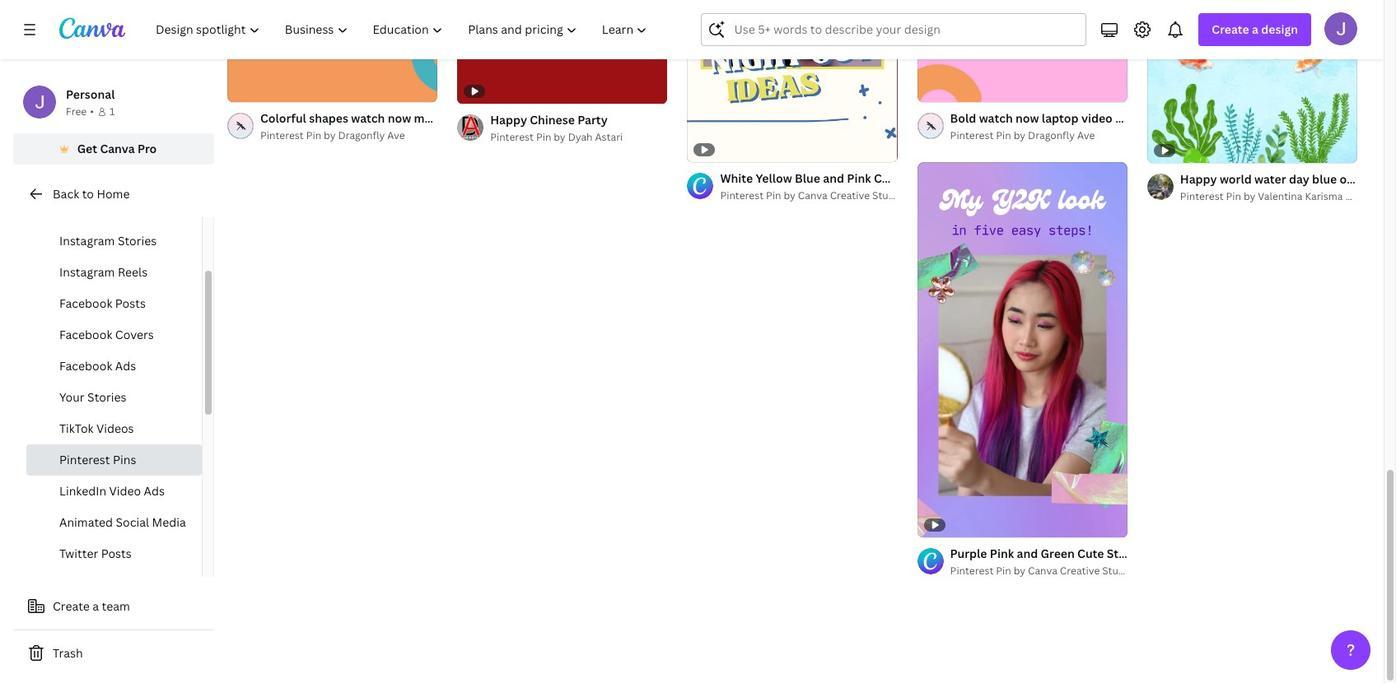 Task type: describe. For each thing, give the bounding box(es) containing it.
dragonfly inside the colorful shapes watch now mobile mockup video pinterest pin pinterest pin by dragonfly ave
[[338, 129, 385, 143]]

get canva pro
[[77, 141, 157, 156]]

watch inside bold watch now laptop video mockup pinterest pin pinterest pin by dragonfly ave
[[979, 110, 1013, 126]]

video inside the colorful shapes watch now mobile mockup video pinterest pin pinterest pin by dragonfly ave
[[503, 111, 535, 126]]

personal
[[66, 86, 115, 102]]

by inside happy chinese party pinterest pin by dyah astari
[[554, 130, 566, 144]]

pinterest pins
[[59, 452, 136, 468]]

a for design
[[1252, 21, 1259, 37]]

blue
[[1312, 172, 1337, 187]]

free •
[[66, 104, 94, 118]]

twitter posts
[[59, 546, 132, 562]]

Search search field
[[734, 14, 1076, 45]]

trash link
[[13, 638, 214, 670]]

happy world water day blue ocean pint pinterest pin by valentina karisma rf
[[1180, 172, 1396, 204]]

1 horizontal spatial ads
[[144, 483, 165, 499]]

facebook ads link
[[26, 351, 202, 382]]

pint
[[1377, 172, 1396, 187]]

instagram for instagram posts
[[59, 202, 115, 217]]

back to home link
[[13, 178, 214, 211]]

facebook posts link
[[26, 288, 202, 320]]

facebook covers
[[59, 327, 154, 343]]

video inside bold watch now laptop video mockup pinterest pin pinterest pin by dragonfly ave
[[1082, 110, 1113, 126]]

pinterest pin by dyah astari link
[[490, 130, 623, 146]]

design
[[1262, 21, 1298, 37]]

happy chinese party link
[[490, 111, 623, 130]]

pin inside bold watch now laptop video mockup pinterest pin pinterest pin by dragonfly ave
[[996, 129, 1011, 143]]

world
[[1220, 172, 1252, 187]]

canva inside get canva pro button
[[100, 141, 135, 156]]

pro
[[138, 141, 157, 156]]

create for create a design
[[1212, 21, 1250, 37]]

to
[[82, 186, 94, 202]]

by inside bold watch now laptop video mockup pinterest pin pinterest pin by dragonfly ave
[[1014, 129, 1026, 143]]

astari
[[595, 130, 623, 144]]

posts for twitter posts
[[101, 546, 132, 562]]

animated social media link
[[26, 507, 202, 539]]

instagram stories
[[59, 233, 157, 249]]

karisma
[[1305, 190, 1343, 204]]

twitter posts link
[[26, 539, 202, 570]]

tiktok videos
[[59, 421, 134, 436]]

bold watch now laptop video mockup pinterest pin pinterest pin by dragonfly ave
[[950, 110, 1235, 143]]

canva for the bottom pinterest pin by canva creative studio link
[[1028, 564, 1058, 578]]

watch inside the colorful shapes watch now mobile mockup video pinterest pin pinterest pin by dragonfly ave
[[351, 111, 385, 126]]

linkedin
[[59, 483, 106, 499]]

creative for the bottom pinterest pin by canva creative studio link
[[1060, 564, 1100, 578]]

pin inside the colorful shapes watch now mobile mockup video pinterest pin pinterest pin by dragonfly ave
[[591, 111, 609, 126]]

social
[[116, 515, 149, 530]]

instagram posts
[[59, 202, 148, 217]]

back to home
[[53, 186, 130, 202]]

media
[[152, 515, 186, 530]]

•
[[90, 104, 94, 118]]

bold
[[950, 110, 977, 126]]

bold watch now laptop video mockup pinterest pin link
[[950, 110, 1235, 128]]

instagram for instagram stories
[[59, 233, 115, 249]]

create a design
[[1212, 21, 1298, 37]]

now inside the colorful shapes watch now mobile mockup video pinterest pin pinterest pin by dragonfly ave
[[388, 111, 411, 126]]

facebook for facebook ads
[[59, 358, 112, 374]]

ave inside the colorful shapes watch now mobile mockup video pinterest pin pinterest pin by dragonfly ave
[[387, 129, 405, 143]]

0 horizontal spatial ads
[[115, 358, 136, 374]]

studio for the leftmost pinterest pin by canva creative studio link
[[873, 189, 904, 203]]

rf
[[1346, 190, 1358, 204]]

your stories link
[[26, 382, 202, 413]]

pinterest pin by dragonfly ave link for watch
[[260, 128, 438, 144]]

mockup for pinterest
[[1116, 110, 1161, 126]]

mobile
[[414, 111, 453, 126]]

instagram stories link
[[26, 226, 202, 257]]

posts for facebook posts
[[115, 296, 146, 311]]

party
[[578, 112, 608, 128]]

pinterest pin by valentina karisma rf link
[[1180, 189, 1358, 205]]

dragonfly inside bold watch now laptop video mockup pinterest pin pinterest pin by dragonfly ave
[[1028, 129, 1075, 143]]

valentina
[[1258, 190, 1303, 204]]

pinterest inside happy world water day blue ocean pint pinterest pin by valentina karisma rf
[[1180, 190, 1224, 204]]

get canva pro button
[[13, 133, 214, 165]]

1
[[109, 104, 115, 118]]

instagram reels
[[59, 264, 148, 280]]



Task type: locate. For each thing, give the bounding box(es) containing it.
mockup inside bold watch now laptop video mockup pinterest pin pinterest pin by dragonfly ave
[[1116, 110, 1161, 126]]

create a team button
[[13, 591, 214, 624]]

0 vertical spatial happy
[[490, 112, 527, 128]]

2 watch from the left
[[351, 111, 385, 126]]

0 horizontal spatial pinterest pin by canva creative studio link
[[720, 188, 904, 204]]

2 ave from the left
[[387, 129, 405, 143]]

0 horizontal spatial studio
[[873, 189, 904, 203]]

happy
[[490, 112, 527, 128], [1180, 172, 1217, 187]]

0 vertical spatial instagram
[[59, 202, 115, 217]]

facebook
[[59, 296, 112, 311], [59, 327, 112, 343], [59, 358, 112, 374]]

2 now from the left
[[388, 111, 411, 126]]

shapes
[[309, 111, 348, 126]]

team
[[102, 599, 130, 614]]

pin inside happy world water day blue ocean pint pinterest pin by valentina karisma rf
[[1226, 190, 1242, 204]]

0 vertical spatial creative
[[830, 189, 870, 203]]

pinterest inside happy chinese party pinterest pin by dyah astari
[[490, 130, 534, 144]]

pinterest pin by canva creative studio
[[720, 189, 904, 203], [950, 564, 1134, 578]]

pinterest inside the colorful shapes watch now mobile mockup video pinterest pin pinterest pin by dragonfly ave
[[260, 129, 304, 143]]

1 vertical spatial studio
[[1103, 564, 1134, 578]]

0 vertical spatial facebook
[[59, 296, 112, 311]]

video
[[109, 483, 141, 499]]

0 horizontal spatial pinterest
[[537, 111, 589, 126]]

pin inside bold watch now laptop video mockup pinterest pin pinterest pin by dragonfly ave
[[1217, 110, 1235, 126]]

studio for the bottom pinterest pin by canva creative studio link
[[1103, 564, 1134, 578]]

watch right shapes on the top of the page
[[351, 111, 385, 126]]

1 vertical spatial a
[[93, 599, 99, 614]]

0 vertical spatial canva
[[100, 141, 135, 156]]

posts down animated social media link
[[101, 546, 132, 562]]

stories for instagram stories
[[118, 233, 157, 249]]

facebook ads
[[59, 358, 136, 374]]

1 instagram from the top
[[59, 202, 115, 217]]

studio
[[873, 189, 904, 203], [1103, 564, 1134, 578]]

1 watch from the left
[[979, 110, 1013, 126]]

0 horizontal spatial canva
[[100, 141, 135, 156]]

create left team
[[53, 599, 90, 614]]

2 horizontal spatial canva
[[1028, 564, 1058, 578]]

0 horizontal spatial happy
[[490, 112, 527, 128]]

2 pin from the left
[[591, 111, 609, 126]]

stories down facebook ads link on the bottom of page
[[87, 390, 127, 405]]

watch right bold
[[979, 110, 1013, 126]]

tiktok videos link
[[26, 413, 202, 445]]

create inside button
[[53, 599, 90, 614]]

1 horizontal spatial pinterest pin by canva creative studio
[[950, 564, 1134, 578]]

0 horizontal spatial mockup
[[456, 111, 501, 126]]

happy for happy world water day blue ocean pint
[[1180, 172, 1217, 187]]

0 horizontal spatial video
[[503, 111, 535, 126]]

create a design button
[[1199, 13, 1312, 46]]

1 horizontal spatial studio
[[1103, 564, 1134, 578]]

a for team
[[93, 599, 99, 614]]

1 horizontal spatial create
[[1212, 21, 1250, 37]]

a left the "design"
[[1252, 21, 1259, 37]]

0 vertical spatial pinterest pin by canva creative studio
[[720, 189, 904, 203]]

bold watch now laptop video mockup pinterest pin image
[[917, 0, 1128, 102]]

1 vertical spatial pinterest pin by canva creative studio
[[950, 564, 1134, 578]]

0 horizontal spatial dragonfly
[[338, 129, 385, 143]]

ave down bold watch now laptop video mockup pinterest pin link
[[1078, 129, 1095, 143]]

a
[[1252, 21, 1259, 37], [93, 599, 99, 614]]

2 instagram from the top
[[59, 233, 115, 249]]

2 vertical spatial canva
[[1028, 564, 1058, 578]]

1 horizontal spatial happy
[[1180, 172, 1217, 187]]

stories inside "link"
[[87, 390, 127, 405]]

jacob simon image
[[1325, 12, 1358, 45]]

0 horizontal spatial watch
[[351, 111, 385, 126]]

colorful shapes watch now mobile mockup video pinterest pin image
[[227, 0, 438, 102]]

2 vertical spatial posts
[[101, 546, 132, 562]]

water
[[1255, 172, 1287, 187]]

3 instagram from the top
[[59, 264, 115, 280]]

3 facebook from the top
[[59, 358, 112, 374]]

1 now from the left
[[1016, 110, 1039, 126]]

reels
[[118, 264, 148, 280]]

0 vertical spatial pinterest pin by canva creative studio link
[[720, 188, 904, 204]]

1 vertical spatial stories
[[87, 390, 127, 405]]

1 horizontal spatial watch
[[979, 110, 1013, 126]]

1 horizontal spatial pinterest
[[1163, 110, 1215, 126]]

happy left 'world'
[[1180, 172, 1217, 187]]

pinterest pin by dragonfly ave link down shapes on the top of the page
[[260, 128, 438, 144]]

2 dragonfly from the left
[[338, 129, 385, 143]]

1 horizontal spatial now
[[1016, 110, 1039, 126]]

2 video from the left
[[503, 111, 535, 126]]

pinterest
[[1163, 110, 1215, 126], [537, 111, 589, 126]]

your
[[59, 390, 85, 405]]

pinterest pin by dragonfly ave link for now
[[950, 128, 1128, 144]]

1 horizontal spatial ave
[[1078, 129, 1095, 143]]

ads down 'covers' at the left
[[115, 358, 136, 374]]

happy left chinese
[[490, 112, 527, 128]]

1 ave from the left
[[1078, 129, 1095, 143]]

happy inside happy chinese party pinterest pin by dyah astari
[[490, 112, 527, 128]]

create inside dropdown button
[[1212, 21, 1250, 37]]

by inside happy world water day blue ocean pint pinterest pin by valentina karisma rf
[[1244, 190, 1256, 204]]

facebook covers link
[[26, 320, 202, 351]]

0 horizontal spatial pin
[[591, 111, 609, 126]]

pinterest inside the colorful shapes watch now mobile mockup video pinterest pin pinterest pin by dragonfly ave
[[537, 111, 589, 126]]

0 vertical spatial posts
[[118, 202, 148, 217]]

dragonfly down shapes on the top of the page
[[338, 129, 385, 143]]

tiktok
[[59, 421, 94, 436]]

now inside bold watch now laptop video mockup pinterest pin pinterest pin by dragonfly ave
[[1016, 110, 1039, 126]]

pinterest pin by canva creative studio for the leftmost pinterest pin by canva creative studio link
[[720, 189, 904, 203]]

ocean
[[1340, 172, 1374, 187]]

1 pin from the left
[[1217, 110, 1235, 126]]

1 vertical spatial instagram
[[59, 233, 115, 249]]

1 horizontal spatial a
[[1252, 21, 1259, 37]]

animated social media
[[59, 515, 186, 530]]

1 vertical spatial creative
[[1060, 564, 1100, 578]]

0 vertical spatial studio
[[873, 189, 904, 203]]

pinterest inside bold watch now laptop video mockup pinterest pin pinterest pin by dragonfly ave
[[1163, 110, 1215, 126]]

now left laptop
[[1016, 110, 1039, 126]]

by inside the colorful shapes watch now mobile mockup video pinterest pin pinterest pin by dragonfly ave
[[324, 129, 336, 143]]

pinterest pin by canva creative studio link
[[720, 188, 904, 204], [950, 563, 1134, 580]]

covers
[[115, 327, 154, 343]]

0 vertical spatial a
[[1252, 21, 1259, 37]]

your stories
[[59, 390, 127, 405]]

1 vertical spatial posts
[[115, 296, 146, 311]]

1 horizontal spatial creative
[[1060, 564, 1100, 578]]

mockup for video
[[456, 111, 501, 126]]

posts up instagram stories link
[[118, 202, 148, 217]]

posts down reels
[[115, 296, 146, 311]]

1 video from the left
[[1082, 110, 1113, 126]]

mockup right mobile
[[456, 111, 501, 126]]

2 vertical spatial facebook
[[59, 358, 112, 374]]

happy chinese party pinterest pin by dyah astari
[[490, 112, 623, 144]]

1 horizontal spatial mockup
[[1116, 110, 1161, 126]]

1 vertical spatial facebook
[[59, 327, 112, 343]]

1 vertical spatial create
[[53, 599, 90, 614]]

0 horizontal spatial create
[[53, 599, 90, 614]]

mockup right laptop
[[1116, 110, 1161, 126]]

animated
[[59, 515, 113, 530]]

laptop
[[1042, 110, 1079, 126]]

1 horizontal spatial pin
[[1217, 110, 1235, 126]]

facebook for facebook covers
[[59, 327, 112, 343]]

ave down colorful shapes watch now mobile mockup video pinterest pin link
[[387, 129, 405, 143]]

pin up 'world'
[[1217, 110, 1235, 126]]

ave inside bold watch now laptop video mockup pinterest pin pinterest pin by dragonfly ave
[[1078, 129, 1095, 143]]

happy inside happy world water day blue ocean pint pinterest pin by valentina karisma rf
[[1180, 172, 1217, 187]]

0 horizontal spatial pinterest pin by canva creative studio
[[720, 189, 904, 203]]

pinterest
[[950, 129, 994, 143], [260, 129, 304, 143], [490, 130, 534, 144], [720, 189, 764, 203], [1180, 190, 1224, 204], [59, 452, 110, 468], [950, 564, 994, 578]]

create left the "design"
[[1212, 21, 1250, 37]]

a inside button
[[93, 599, 99, 614]]

by
[[1014, 129, 1026, 143], [324, 129, 336, 143], [554, 130, 566, 144], [784, 189, 796, 203], [1244, 190, 1256, 204], [1014, 564, 1026, 578]]

facebook up facebook ads
[[59, 327, 112, 343]]

video
[[1082, 110, 1113, 126], [503, 111, 535, 126]]

1 vertical spatial canva
[[798, 189, 828, 203]]

facebook posts
[[59, 296, 146, 311]]

pin up the 'astari' at the top left
[[591, 111, 609, 126]]

facebook up your stories
[[59, 358, 112, 374]]

2 vertical spatial instagram
[[59, 264, 115, 280]]

2 mockup from the left
[[456, 111, 501, 126]]

dyah
[[568, 130, 593, 144]]

creative
[[830, 189, 870, 203], [1060, 564, 1100, 578]]

get
[[77, 141, 97, 156]]

ads right video
[[144, 483, 165, 499]]

mockup inside the colorful shapes watch now mobile mockup video pinterest pin pinterest pin by dragonfly ave
[[456, 111, 501, 126]]

twitter
[[59, 546, 98, 562]]

facebook down instagram reels
[[59, 296, 112, 311]]

pin
[[996, 129, 1011, 143], [306, 129, 321, 143], [536, 130, 551, 144], [766, 189, 781, 203], [1226, 190, 1242, 204], [996, 564, 1011, 578]]

2 pinterest pin by dragonfly ave link from the left
[[260, 128, 438, 144]]

create a team
[[53, 599, 130, 614]]

free
[[66, 104, 87, 118]]

back
[[53, 186, 79, 202]]

happy world water day blue ocean pint link
[[1180, 171, 1396, 189]]

a inside dropdown button
[[1252, 21, 1259, 37]]

ads
[[115, 358, 136, 374], [144, 483, 165, 499]]

instagram for instagram reels
[[59, 264, 115, 280]]

home
[[97, 186, 130, 202]]

linkedin video ads link
[[26, 476, 202, 507]]

pin inside the colorful shapes watch now mobile mockup video pinterest pin pinterest pin by dragonfly ave
[[306, 129, 321, 143]]

canva
[[100, 141, 135, 156], [798, 189, 828, 203], [1028, 564, 1058, 578]]

happy for happy chinese party
[[490, 112, 527, 128]]

1 mockup from the left
[[1116, 110, 1161, 126]]

1 dragonfly from the left
[[1028, 129, 1075, 143]]

0 vertical spatial stories
[[118, 233, 157, 249]]

top level navigation element
[[145, 13, 662, 46]]

0 horizontal spatial creative
[[830, 189, 870, 203]]

2 pinterest from the left
[[537, 111, 589, 126]]

1 horizontal spatial pinterest pin by canva creative studio link
[[950, 563, 1134, 580]]

colorful
[[260, 111, 306, 126]]

trash
[[53, 646, 83, 661]]

instagram reels link
[[26, 257, 202, 288]]

1 horizontal spatial pinterest pin by dragonfly ave link
[[950, 128, 1128, 144]]

now left mobile
[[388, 111, 411, 126]]

None search field
[[701, 13, 1087, 46]]

video right laptop
[[1082, 110, 1113, 126]]

pins
[[113, 452, 136, 468]]

colorful shapes watch now mobile mockup video pinterest pin pinterest pin by dragonfly ave
[[260, 111, 609, 143]]

pinterest pin by canva creative studio for the bottom pinterest pin by canva creative studio link
[[950, 564, 1134, 578]]

facebook inside 'link'
[[59, 327, 112, 343]]

a left team
[[93, 599, 99, 614]]

0 horizontal spatial ave
[[387, 129, 405, 143]]

2 facebook from the top
[[59, 327, 112, 343]]

colorful shapes watch now mobile mockup video pinterest pin link
[[260, 110, 609, 128]]

chinese
[[530, 112, 575, 128]]

1 vertical spatial ads
[[144, 483, 165, 499]]

dragonfly down laptop
[[1028, 129, 1075, 143]]

canva for the leftmost pinterest pin by canva creative studio link
[[798, 189, 828, 203]]

1 pinterest pin by dragonfly ave link from the left
[[950, 128, 1128, 144]]

create for create a team
[[53, 599, 90, 614]]

linkedin video ads
[[59, 483, 165, 499]]

0 horizontal spatial now
[[388, 111, 411, 126]]

pinterest pin by dragonfly ave link down laptop
[[950, 128, 1128, 144]]

stories
[[118, 233, 157, 249], [87, 390, 127, 405]]

0 horizontal spatial pinterest pin by dragonfly ave link
[[260, 128, 438, 144]]

posts for instagram posts
[[118, 202, 148, 217]]

0 vertical spatial ads
[[115, 358, 136, 374]]

1 vertical spatial pinterest pin by canva creative studio link
[[950, 563, 1134, 580]]

stories up reels
[[118, 233, 157, 249]]

creative for the leftmost pinterest pin by canva creative studio link
[[830, 189, 870, 203]]

stories for your stories
[[87, 390, 127, 405]]

ave
[[1078, 129, 1095, 143], [387, 129, 405, 143]]

pin inside happy chinese party pinterest pin by dyah astari
[[536, 130, 551, 144]]

1 horizontal spatial dragonfly
[[1028, 129, 1075, 143]]

pin
[[1217, 110, 1235, 126], [591, 111, 609, 126]]

1 horizontal spatial canva
[[798, 189, 828, 203]]

1 vertical spatial happy
[[1180, 172, 1217, 187]]

now
[[1016, 110, 1039, 126], [388, 111, 411, 126]]

pinterest inside bold watch now laptop video mockup pinterest pin pinterest pin by dragonfly ave
[[950, 129, 994, 143]]

1 pinterest from the left
[[1163, 110, 1215, 126]]

videos
[[96, 421, 134, 436]]

watch
[[979, 110, 1013, 126], [351, 111, 385, 126]]

0 horizontal spatial a
[[93, 599, 99, 614]]

mockup
[[1116, 110, 1161, 126], [456, 111, 501, 126]]

pinterest pin by dragonfly ave link
[[950, 128, 1128, 144], [260, 128, 438, 144]]

day
[[1289, 172, 1310, 187]]

1 horizontal spatial video
[[1082, 110, 1113, 126]]

facebook for facebook posts
[[59, 296, 112, 311]]

video up the pinterest pin by dyah astari link
[[503, 111, 535, 126]]

0 vertical spatial create
[[1212, 21, 1250, 37]]

1 facebook from the top
[[59, 296, 112, 311]]

instagram posts link
[[26, 194, 202, 226]]



Task type: vqa. For each thing, say whether or not it's contained in the screenshot.
the Pinterest Pin by Canva Creative Studio to the bottom
yes



